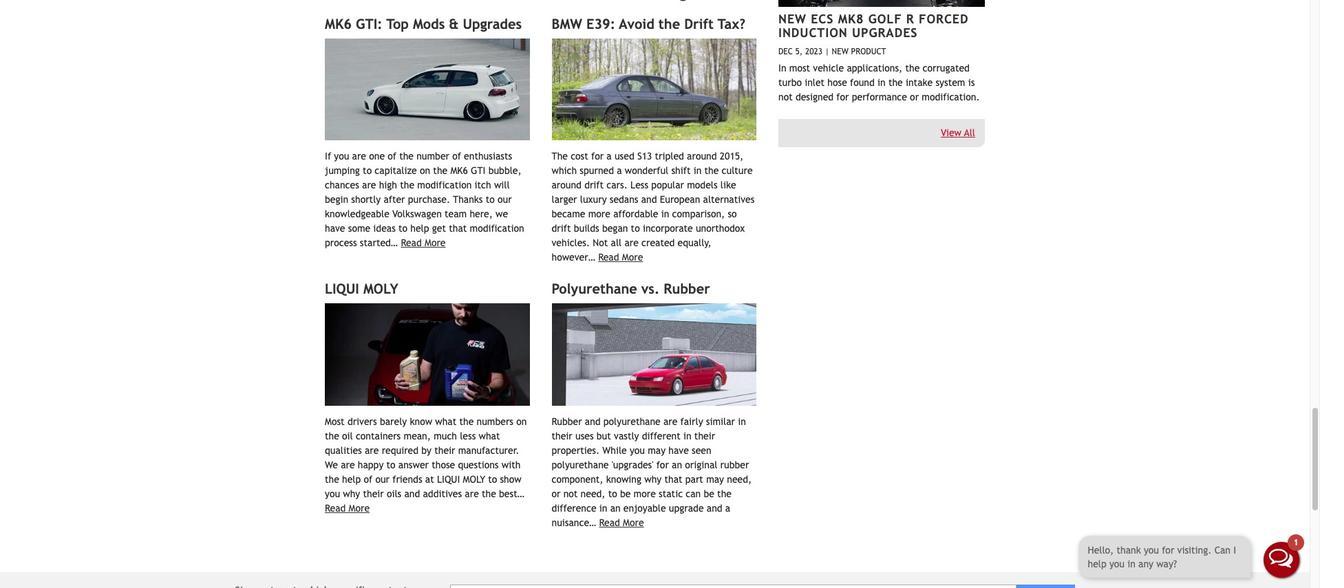 Task type: locate. For each thing, give the bounding box(es) containing it.
their
[[552, 431, 573, 442], [694, 431, 715, 442], [434, 445, 455, 456], [363, 489, 384, 500]]

1 horizontal spatial new
[[832, 47, 849, 57]]

in
[[878, 77, 886, 88], [694, 165, 702, 177], [661, 209, 669, 220], [738, 417, 746, 428], [684, 431, 692, 442], [599, 503, 607, 514]]

read inside most drivers barely know what the numbers on the oil containers mean, much less what qualities are required by their manufacturer. we are happy to answer those questions with the help of our friends at liqui moly to show you why their oils and additives are the best… read more
[[325, 503, 346, 514]]

read more link for gti:
[[401, 238, 446, 249]]

for down hose
[[837, 92, 849, 103]]

rubber up uses
[[552, 417, 582, 428]]

new right "|"
[[832, 47, 849, 57]]

liqui inside most drivers barely know what the numbers on the oil containers mean, much less what qualities are required by their manufacturer. we are happy to answer those questions with the help of our friends at liqui moly to show you why their oils and additives are the best… read more
[[437, 474, 460, 485]]

on right numbers
[[516, 417, 527, 428]]

we
[[496, 209, 508, 220]]

0 horizontal spatial rubber
[[552, 417, 582, 428]]

became
[[552, 209, 585, 220]]

be down knowing
[[620, 489, 631, 500]]

1 vertical spatial liqui
[[437, 474, 460, 485]]

0 horizontal spatial that
[[449, 223, 467, 234]]

equally,
[[678, 238, 711, 249]]

upgrades right &
[[463, 16, 522, 31]]

2 horizontal spatial a
[[725, 503, 730, 514]]

modification up purchase.
[[417, 180, 472, 191]]

created
[[642, 238, 675, 249]]

at
[[425, 474, 434, 485]]

1 horizontal spatial drift
[[584, 180, 604, 191]]

help
[[410, 223, 429, 234], [342, 474, 361, 485]]

0 vertical spatial moly
[[363, 281, 398, 297]]

the down number
[[433, 165, 448, 177]]

new ecs mk8 golf r forced induction upgrades
[[779, 12, 969, 40]]

1 horizontal spatial around
[[687, 151, 717, 162]]

1 vertical spatial or
[[552, 489, 561, 500]]

and down friends
[[404, 489, 420, 500]]

you inside rubber and polyurethane are fairly similar in their uses but vastly different in their properties. while you may have seen polyurethane 'upgrades' for an original rubber component, knowing why that part may need, or not need, to be more static can be the difference in an enjoyable upgrade and a nuisance…
[[630, 445, 645, 456]]

1 vertical spatial rubber
[[552, 417, 582, 428]]

help inside most drivers barely know what the numbers on the oil containers mean, much less what qualities are required by their manufacturer. we are happy to answer those questions with the help of our friends at liqui moly to show you why their oils and additives are the best… read more
[[342, 474, 361, 485]]

1 vertical spatial you
[[630, 445, 645, 456]]

by
[[421, 445, 432, 456]]

not inside rubber and polyurethane are fairly similar in their uses but vastly different in their properties. while you may have seen polyurethane 'upgrades' for an original rubber component, knowing why that part may need, or not need, to be more static can be the difference in an enjoyable upgrade and a nuisance…
[[564, 489, 578, 500]]

|
[[825, 47, 829, 57]]

ecs
[[811, 12, 834, 26]]

0 vertical spatial not
[[779, 92, 793, 103]]

1 vertical spatial that
[[665, 474, 683, 485]]

the inside the cost for a used s13 tripled around 2015, which spurned a wonderful shift in the culture around drift cars. less popular models like larger luxury sedans and european alternatives became more affordable in comparison, so drift builds began to incorporate unorthodox vehicles. not all are created equally, however…
[[705, 165, 719, 177]]

1 vertical spatial new
[[832, 47, 849, 57]]

begin
[[325, 194, 348, 205]]

more up enjoyable at the bottom of page
[[634, 489, 656, 500]]

have inside if you are one of the number of enthusiasts jumping to capitalize on the mk6 gti bubble, chances are high the modification itch will begin shortly after purchase. thanks to our knowledgeable volkswagen team here, we have some ideas to help get that modification process started…
[[325, 223, 345, 234]]

a right upgrade
[[725, 503, 730, 514]]

1 vertical spatial need,
[[581, 489, 605, 500]]

need, down rubber
[[727, 474, 752, 485]]

help down happy
[[342, 474, 361, 485]]

hose
[[828, 77, 847, 88]]

mk6
[[325, 16, 352, 31], [450, 165, 468, 177]]

0 horizontal spatial our
[[375, 474, 390, 485]]

may
[[648, 445, 666, 456], [706, 474, 724, 485]]

a lowered and tuned vw jetta image
[[552, 304, 756, 406]]

have up process
[[325, 223, 345, 234]]

our
[[498, 194, 512, 205], [375, 474, 390, 485]]

read more down get
[[401, 238, 446, 249]]

0 vertical spatial why
[[644, 474, 662, 485]]

manufacturer.
[[458, 445, 519, 456]]

dec 5, 2023 | new product in most vehicle applications, the corrugated turbo inlet hose found in the intake system is not designed for performance or modification.
[[779, 47, 980, 103]]

our up oils
[[375, 474, 390, 485]]

liqui down process
[[325, 281, 359, 297]]

for inside dec 5, 2023 | new product in most vehicle applications, the corrugated turbo inlet hose found in the intake system is not designed for performance or modification.
[[837, 92, 849, 103]]

the up models
[[705, 165, 719, 177]]

of right number
[[452, 151, 461, 162]]

in right similar
[[738, 417, 746, 428]]

in up models
[[694, 165, 702, 177]]

a left used
[[607, 151, 612, 162]]

0 horizontal spatial drift
[[552, 223, 571, 234]]

builds
[[574, 223, 599, 234]]

help inside if you are one of the number of enthusiasts jumping to capitalize on the mk6 gti bubble, chances are high the modification itch will begin shortly after purchase. thanks to our knowledgeable volkswagen team here, we have some ideas to help get that modification process started…
[[410, 223, 429, 234]]

0 vertical spatial for
[[837, 92, 849, 103]]

read more down enjoyable at the bottom of page
[[599, 518, 644, 529]]

sedans
[[610, 194, 638, 205]]

1 horizontal spatial for
[[656, 460, 669, 471]]

on inside most drivers barely know what the numbers on the oil containers mean, much less what qualities are required by their manufacturer. we are happy to answer those questions with the help of our friends at liqui moly to show you why their oils and additives are the best… read more
[[516, 417, 527, 428]]

1 vertical spatial help
[[342, 474, 361, 485]]

2 horizontal spatial for
[[837, 92, 849, 103]]

mk8
[[838, 12, 864, 26]]

that
[[449, 223, 467, 234], [665, 474, 683, 485]]

help down volkswagen at the top of the page
[[410, 223, 429, 234]]

2 vertical spatial for
[[656, 460, 669, 471]]

however…
[[552, 252, 595, 263]]

1 horizontal spatial a
[[617, 165, 622, 177]]

moly
[[363, 281, 398, 297], [463, 474, 485, 485]]

read more link down we
[[325, 503, 370, 514]]

upgrades up product
[[852, 25, 918, 40]]

more down enjoyable at the bottom of page
[[623, 518, 644, 529]]

you right 'if' on the top of page
[[334, 151, 349, 162]]

an left enjoyable at the bottom of page
[[610, 503, 621, 514]]

1 horizontal spatial not
[[779, 92, 793, 103]]

performance
[[852, 92, 907, 103]]

more down created
[[622, 252, 643, 263]]

1 vertical spatial around
[[552, 180, 582, 191]]

around up larger
[[552, 180, 582, 191]]

read more for the
[[598, 252, 643, 263]]

0 horizontal spatial what
[[435, 417, 457, 428]]

are up different
[[664, 417, 678, 428]]

2 vertical spatial a
[[725, 503, 730, 514]]

mods
[[413, 16, 445, 31]]

that up static
[[665, 474, 683, 485]]

dec
[[779, 47, 793, 57]]

polyurethane up the vastly
[[604, 417, 661, 428]]

0 horizontal spatial mk6
[[325, 16, 352, 31]]

read more link for moly
[[325, 503, 370, 514]]

new inside new ecs mk8 golf r forced induction upgrades
[[779, 12, 807, 26]]

2 horizontal spatial of
[[452, 151, 461, 162]]

0 vertical spatial read more
[[401, 238, 446, 249]]

may down different
[[648, 445, 666, 456]]

0 vertical spatial our
[[498, 194, 512, 205]]

in right the difference
[[599, 503, 607, 514]]

read more for mods
[[401, 238, 446, 249]]

you down we
[[325, 489, 340, 500]]

0 vertical spatial on
[[420, 165, 430, 177]]

0 horizontal spatial may
[[648, 445, 666, 456]]

oil
[[342, 431, 353, 442]]

are up shortly on the left top
[[362, 180, 376, 191]]

mk6 left gti
[[450, 165, 468, 177]]

1 vertical spatial more
[[634, 489, 656, 500]]

0 horizontal spatial have
[[325, 223, 345, 234]]

of down happy
[[364, 474, 373, 485]]

drift
[[684, 16, 714, 31]]

1 vertical spatial modification
[[470, 223, 524, 234]]

after
[[384, 194, 405, 205]]

mk6 inside if you are one of the number of enthusiasts jumping to capitalize on the mk6 gti bubble, chances are high the modification itch will begin shortly after purchase. thanks to our knowledgeable volkswagen team here, we have some ideas to help get that modification process started…
[[450, 165, 468, 177]]

static
[[659, 489, 683, 500]]

1 vertical spatial on
[[516, 417, 527, 428]]

to inside rubber and polyurethane are fairly similar in their uses but vastly different in their properties. while you may have seen polyurethane 'upgrades' for an original rubber component, knowing why that part may need, or not need, to be more static can be the difference in an enjoyable upgrade and a nuisance…
[[608, 489, 617, 500]]

our inside if you are one of the number of enthusiasts jumping to capitalize on the mk6 gti bubble, chances are high the modification itch will begin shortly after purchase. thanks to our knowledgeable volkswagen team here, we have some ideas to help get that modification process started…
[[498, 194, 512, 205]]

not up the difference
[[564, 489, 578, 500]]

for up the spurned
[[591, 151, 604, 162]]

1 horizontal spatial on
[[516, 417, 527, 428]]

1 be from the left
[[620, 489, 631, 500]]

drift down the became
[[552, 223, 571, 234]]

1 vertical spatial polyurethane
[[552, 460, 609, 471]]

1 vertical spatial our
[[375, 474, 390, 485]]

best…
[[499, 489, 525, 500]]

of up capitalize
[[388, 151, 396, 162]]

or up the difference
[[552, 489, 561, 500]]

0 vertical spatial an
[[672, 460, 682, 471]]

1 horizontal spatial be
[[704, 489, 714, 500]]

polyurethane vs. rubber
[[552, 281, 710, 297]]

0 vertical spatial you
[[334, 151, 349, 162]]

2 vertical spatial you
[[325, 489, 340, 500]]

1 horizontal spatial more
[[634, 489, 656, 500]]

0 vertical spatial help
[[410, 223, 429, 234]]

liqui moly
[[325, 281, 398, 297]]

0 horizontal spatial not
[[564, 489, 578, 500]]

new ecs mk8 golf r forced induction upgrades link
[[779, 12, 969, 40]]

alternatives
[[703, 194, 755, 205]]

larger
[[552, 194, 577, 205]]

moly down questions
[[463, 474, 485, 485]]

0 horizontal spatial why
[[343, 489, 360, 500]]

more down get
[[425, 238, 446, 249]]

or inside rubber and polyurethane are fairly similar in their uses but vastly different in their properties. while you may have seen polyurethane 'upgrades' for an original rubber component, knowing why that part may need, or not need, to be more static can be the difference in an enjoyable upgrade and a nuisance…
[[552, 489, 561, 500]]

moly inside most drivers barely know what the numbers on the oil containers mean, much less what qualities are required by their manufacturer. we are happy to answer those questions with the help of our friends at liqui moly to show you why their oils and additives are the best… read more
[[463, 474, 485, 485]]

rubber and polyurethane are fairly similar in their uses but vastly different in their properties. while you may have seen polyurethane 'upgrades' for an original rubber component, knowing why that part may need, or not need, to be more static can be the difference in an enjoyable upgrade and a nuisance…
[[552, 417, 752, 529]]

1 horizontal spatial moly
[[463, 474, 485, 485]]

0 vertical spatial or
[[910, 92, 919, 103]]

1 horizontal spatial have
[[669, 445, 689, 456]]

knowing
[[606, 474, 642, 485]]

1 vertical spatial an
[[610, 503, 621, 514]]

1 horizontal spatial our
[[498, 194, 512, 205]]

their left oils
[[363, 489, 384, 500]]

top
[[386, 16, 409, 31]]

0 horizontal spatial an
[[610, 503, 621, 514]]

not down 'turbo'
[[779, 92, 793, 103]]

their down much
[[434, 445, 455, 456]]

read more link down enjoyable at the bottom of page
[[599, 518, 644, 529]]

why down happy
[[343, 489, 360, 500]]

show
[[500, 474, 522, 485]]

on inside if you are one of the number of enthusiasts jumping to capitalize on the mk6 gti bubble, chances are high the modification itch will begin shortly after purchase. thanks to our knowledgeable volkswagen team here, we have some ideas to help get that modification process started…
[[420, 165, 430, 177]]

0 vertical spatial a
[[607, 151, 612, 162]]

what up manufacturer.
[[479, 431, 500, 442]]

liqui down those
[[437, 474, 460, 485]]

to down knowing
[[608, 489, 617, 500]]

component,
[[552, 474, 603, 485]]

0 horizontal spatial on
[[420, 165, 430, 177]]

to down affordable
[[631, 223, 640, 234]]

our inside most drivers barely know what the numbers on the oil containers mean, much less what qualities are required by their manufacturer. we are happy to answer those questions with the help of our friends at liqui moly to show you why their oils and additives are the best… read more
[[375, 474, 390, 485]]

and inside most drivers barely know what the numbers on the oil containers mean, much less what qualities are required by their manufacturer. we are happy to answer those questions with the help of our friends at liqui moly to show you why their oils and additives are the best… read more
[[404, 489, 420, 500]]

liqui moly products image
[[325, 304, 530, 406]]

the down rubber
[[717, 489, 732, 500]]

vastly
[[614, 431, 639, 442]]

on
[[420, 165, 430, 177], [516, 417, 527, 428]]

1 horizontal spatial mk6
[[450, 165, 468, 177]]

and down less
[[641, 194, 657, 205]]

part
[[685, 474, 703, 485]]

an
[[672, 460, 682, 471], [610, 503, 621, 514]]

0 vertical spatial rubber
[[664, 281, 710, 297]]

of inside most drivers barely know what the numbers on the oil containers mean, much less what qualities are required by their manufacturer. we are happy to answer those questions with the help of our friends at liqui moly to show you why their oils and additives are the best… read more
[[364, 474, 373, 485]]

0 vertical spatial polyurethane
[[604, 417, 661, 428]]

1 horizontal spatial that
[[665, 474, 683, 485]]

began
[[602, 223, 628, 234]]

you up the 'upgrades'
[[630, 445, 645, 456]]

read more link down get
[[401, 238, 446, 249]]

r
[[906, 12, 915, 26]]

1 vertical spatial what
[[479, 431, 500, 442]]

which
[[552, 165, 577, 177]]

for down different
[[656, 460, 669, 471]]

drift up luxury
[[584, 180, 604, 191]]

vehicle
[[813, 63, 844, 74]]

upgrades inside new ecs mk8 golf r forced induction upgrades
[[852, 25, 918, 40]]

read more down all
[[598, 252, 643, 263]]

0 vertical spatial new
[[779, 12, 807, 26]]

tax?
[[718, 16, 745, 31]]

read down we
[[325, 503, 346, 514]]

0 vertical spatial what
[[435, 417, 457, 428]]

1 vertical spatial mk6
[[450, 165, 468, 177]]

more down luxury
[[588, 209, 610, 220]]

you inside if you are one of the number of enthusiasts jumping to capitalize on the mk6 gti bubble, chances are high the modification itch will begin shortly after purchase. thanks to our knowledgeable volkswagen team here, we have some ideas to help get that modification process started…
[[334, 151, 349, 162]]

not
[[779, 92, 793, 103], [564, 489, 578, 500]]

started…
[[360, 238, 398, 249]]

liqui moly link
[[325, 281, 398, 297]]

0 horizontal spatial for
[[591, 151, 604, 162]]

0 horizontal spatial new
[[779, 12, 807, 26]]

that down team
[[449, 223, 467, 234]]

upgrades
[[463, 16, 522, 31], [852, 25, 918, 40]]

may down original
[[706, 474, 724, 485]]

1 horizontal spatial help
[[410, 223, 429, 234]]

incorporate
[[643, 223, 693, 234]]

1 vertical spatial moly
[[463, 474, 485, 485]]

what
[[435, 417, 457, 428], [479, 431, 500, 442]]

process
[[325, 238, 357, 249]]

less
[[631, 180, 648, 191]]

shortly
[[351, 194, 381, 205]]

know
[[410, 417, 432, 428]]

a up cars.
[[617, 165, 622, 177]]

0 horizontal spatial be
[[620, 489, 631, 500]]

read right nuisance…
[[599, 518, 620, 529]]

1 horizontal spatial why
[[644, 474, 662, 485]]

in inside dec 5, 2023 | new product in most vehicle applications, the corrugated turbo inlet hose found in the intake system is not designed for performance or modification.
[[878, 77, 886, 88]]

the left best…
[[482, 489, 496, 500]]

0 horizontal spatial more
[[588, 209, 610, 220]]

be right 'can'
[[704, 489, 714, 500]]

or inside dec 5, 2023 | new product in most vehicle applications, the corrugated turbo inlet hose found in the intake system is not designed for performance or modification.
[[910, 92, 919, 103]]

moly down started…
[[363, 281, 398, 297]]

our down the will at the left top of the page
[[498, 194, 512, 205]]

spurned
[[580, 165, 614, 177]]

or down intake
[[910, 92, 919, 103]]

rubber right vs.
[[664, 281, 710, 297]]

a inside rubber and polyurethane are fairly similar in their uses but vastly different in their properties. while you may have seen polyurethane 'upgrades' for an original rubber component, knowing why that part may need, or not need, to be more static can be the difference in an enjoyable upgrade and a nuisance…
[[725, 503, 730, 514]]

read down all
[[598, 252, 619, 263]]

0 horizontal spatial of
[[364, 474, 373, 485]]

answer
[[398, 460, 429, 471]]

the up performance
[[889, 77, 903, 88]]

what up much
[[435, 417, 457, 428]]

1 vertical spatial not
[[564, 489, 578, 500]]

0 vertical spatial more
[[588, 209, 610, 220]]

0 vertical spatial liqui
[[325, 281, 359, 297]]

bmw e39: avoid the drift tax?
[[552, 16, 745, 31]]

modification down we
[[470, 223, 524, 234]]

drivers
[[348, 417, 377, 428]]

read down volkswagen at the top of the page
[[401, 238, 422, 249]]

1 vertical spatial for
[[591, 151, 604, 162]]

inlet
[[805, 77, 825, 88]]

culture
[[722, 165, 753, 177]]

mean,
[[404, 431, 431, 442]]

1 vertical spatial read more
[[598, 252, 643, 263]]

0 horizontal spatial or
[[552, 489, 561, 500]]

need, down component,
[[581, 489, 605, 500]]

1 horizontal spatial may
[[706, 474, 724, 485]]

in down fairly
[[684, 431, 692, 442]]

mk6 gti: top mods & upgrades
[[325, 16, 522, 31]]

0 horizontal spatial around
[[552, 180, 582, 191]]

around up shift
[[687, 151, 717, 162]]

1 horizontal spatial upgrades
[[852, 25, 918, 40]]

0 vertical spatial that
[[449, 223, 467, 234]]

1 vertical spatial may
[[706, 474, 724, 485]]

so
[[728, 209, 737, 220]]

an left original
[[672, 460, 682, 471]]

wonderful
[[625, 165, 669, 177]]

product
[[851, 47, 886, 57]]

more down happy
[[349, 503, 370, 514]]

0 horizontal spatial help
[[342, 474, 361, 485]]

in up performance
[[878, 77, 886, 88]]

purchase.
[[408, 194, 450, 205]]

1 horizontal spatial of
[[388, 151, 396, 162]]

Email email field
[[450, 585, 1017, 589]]

2 vertical spatial read more
[[599, 518, 644, 529]]

view all
[[941, 127, 975, 138]]

1 horizontal spatial need,
[[727, 474, 752, 485]]



Task type: vqa. For each thing, say whether or not it's contained in the screenshot.
INTENDED.
no



Task type: describe. For each thing, give the bounding box(es) containing it.
european
[[660, 194, 700, 205]]

vs.
[[641, 281, 660, 297]]

much
[[434, 431, 457, 442]]

0 vertical spatial need,
[[727, 474, 752, 485]]

rubber
[[720, 460, 749, 471]]

more inside the cost for a used s13 tripled around 2015, which spurned a wonderful shift in the culture around drift cars. less popular models like larger luxury sedans and european alternatives became more affordable in comparison, so drift builds began to incorporate unorthodox vehicles. not all are created equally, however…
[[588, 209, 610, 220]]

to down one
[[363, 165, 372, 177]]

jumping
[[325, 165, 360, 177]]

that inside if you are one of the number of enthusiasts jumping to capitalize on the mk6 gti bubble, chances are high the modification itch will begin shortly after purchase. thanks to our knowledgeable volkswagen team here, we have some ideas to help get that modification process started…
[[449, 223, 467, 234]]

avoid
[[619, 16, 654, 31]]

numbers
[[477, 417, 513, 428]]

view all link
[[941, 127, 975, 138]]

high
[[379, 180, 397, 191]]

for inside the cost for a used s13 tripled around 2015, which spurned a wonderful shift in the culture around drift cars. less popular models like larger luxury sedans and european alternatives became more affordable in comparison, so drift builds began to incorporate unorthodox vehicles. not all are created equally, however…
[[591, 151, 604, 162]]

polyurethane vs. rubber link
[[552, 281, 710, 297]]

happy
[[358, 460, 384, 471]]

polyurethane
[[552, 281, 637, 297]]

cost
[[571, 151, 588, 162]]

rubber inside rubber and polyurethane are fairly similar in their uses but vastly different in their properties. while you may have seen polyurethane 'upgrades' for an original rubber component, knowing why that part may need, or not need, to be more static can be the difference in an enjoyable upgrade and a nuisance…
[[552, 417, 582, 428]]

0 vertical spatial around
[[687, 151, 717, 162]]

can
[[686, 489, 701, 500]]

models
[[687, 180, 718, 191]]

new ecs mk8 golf r forced induction upgrades image
[[779, 0, 985, 7]]

additives
[[423, 489, 462, 500]]

the inside rubber and polyurethane are fairly similar in their uses but vastly different in their properties. while you may have seen polyurethane 'upgrades' for an original rubber component, knowing why that part may need, or not need, to be more static can be the difference in an enjoyable upgrade and a nuisance…
[[717, 489, 732, 500]]

are left one
[[352, 151, 366, 162]]

seen
[[692, 445, 711, 456]]

tripled
[[655, 151, 684, 162]]

the cost for a used s13 tripled around 2015, which spurned a wonderful shift in the culture around drift cars. less popular models like larger luxury sedans and european alternatives became more affordable in comparison, so drift builds began to incorporate unorthodox vehicles. not all are created equally, however…
[[552, 151, 755, 263]]

0 horizontal spatial moly
[[363, 281, 398, 297]]

for inside rubber and polyurethane are fairly similar in their uses but vastly different in their properties. while you may have seen polyurethane 'upgrades' for an original rubber component, knowing why that part may need, or not need, to be more static can be the difference in an enjoyable upgrade and a nuisance…
[[656, 460, 669, 471]]

required
[[382, 445, 419, 456]]

properties.
[[552, 445, 600, 456]]

most drivers barely know what the numbers on the oil containers mean, much less what qualities are required by their manufacturer. we are happy to answer those questions with the help of our friends at liqui moly to show you why their oils and additives are the best… read more
[[325, 417, 527, 514]]

qualities
[[325, 445, 362, 456]]

to right ideas
[[399, 223, 408, 234]]

get
[[432, 223, 446, 234]]

2 be from the left
[[704, 489, 714, 500]]

designed
[[796, 92, 834, 103]]

e39:
[[586, 16, 615, 31]]

friends
[[392, 474, 422, 485]]

bubble,
[[488, 165, 522, 177]]

chances
[[325, 180, 359, 191]]

read more link for e39:
[[598, 252, 643, 263]]

team
[[445, 209, 467, 220]]

volkswagen gti mk6 image
[[325, 38, 530, 141]]

why inside rubber and polyurethane are fairly similar in their uses but vastly different in their properties. while you may have seen polyurethane 'upgrades' for an original rubber component, knowing why that part may need, or not need, to be more static can be the difference in an enjoyable upgrade and a nuisance…
[[644, 474, 662, 485]]

like
[[721, 180, 736, 191]]

enthusiasts
[[464, 151, 512, 162]]

why inside most drivers barely know what the numbers on the oil containers mean, much less what qualities are required by their manufacturer. we are happy to answer those questions with the help of our friends at liqui moly to show you why their oils and additives are the best… read more
[[343, 489, 360, 500]]

shift
[[671, 165, 691, 177]]

luxury
[[580, 194, 607, 205]]

the up capitalize
[[399, 151, 414, 162]]

the up intake
[[905, 63, 920, 74]]

comparison,
[[672, 209, 725, 220]]

and right upgrade
[[707, 503, 722, 514]]

that inside rubber and polyurethane are fairly similar in their uses but vastly different in their properties. while you may have seen polyurethane 'upgrades' for an original rubber component, knowing why that part may need, or not need, to be more static can be the difference in an enjoyable upgrade and a nuisance…
[[665, 474, 683, 485]]

the left drift
[[659, 16, 680, 31]]

more for polyurethane
[[623, 518, 644, 529]]

2023
[[805, 47, 823, 57]]

their up properties.
[[552, 431, 573, 442]]

some
[[348, 223, 370, 234]]

the
[[552, 151, 568, 162]]

are right additives
[[465, 489, 479, 500]]

their up seen
[[694, 431, 715, 442]]

containers
[[356, 431, 401, 442]]

knowledgeable
[[325, 209, 389, 220]]

oils
[[387, 489, 401, 500]]

have inside rubber and polyurethane are fairly similar in their uses but vastly different in their properties. while you may have seen polyurethane 'upgrades' for an original rubber component, knowing why that part may need, or not need, to be more static can be the difference in an enjoyable upgrade and a nuisance…
[[669, 445, 689, 456]]

1 horizontal spatial what
[[479, 431, 500, 442]]

1 vertical spatial a
[[617, 165, 622, 177]]

the down capitalize
[[400, 180, 414, 191]]

the down we
[[325, 474, 339, 485]]

vehicles.
[[552, 238, 590, 249]]

1 horizontal spatial an
[[672, 460, 682, 471]]

new inside dec 5, 2023 | new product in most vehicle applications, the corrugated turbo inlet hose found in the intake system is not designed for performance or modification.
[[832, 47, 849, 57]]

are inside rubber and polyurethane are fairly similar in their uses but vastly different in their properties. while you may have seen polyurethane 'upgrades' for an original rubber component, knowing why that part may need, or not need, to be more static can be the difference in an enjoyable upgrade and a nuisance…
[[664, 417, 678, 428]]

bmw
[[552, 16, 582, 31]]

0 vertical spatial may
[[648, 445, 666, 456]]

if
[[325, 151, 331, 162]]

&
[[449, 16, 459, 31]]

read for polyurethane
[[599, 518, 620, 529]]

forced
[[919, 12, 969, 26]]

are up happy
[[365, 445, 379, 456]]

s13
[[637, 151, 652, 162]]

turbo
[[779, 77, 802, 88]]

read for bmw
[[598, 252, 619, 263]]

more inside rubber and polyurethane are fairly similar in their uses but vastly different in their properties. while you may have seen polyurethane 'upgrades' for an original rubber component, knowing why that part may need, or not need, to be more static can be the difference in an enjoyable upgrade and a nuisance…
[[634, 489, 656, 500]]

to down itch
[[486, 194, 495, 205]]

are down qualities
[[341, 460, 355, 471]]

while
[[603, 445, 627, 456]]

those
[[432, 460, 455, 471]]

bmw e39: avoid the drift tax? link
[[552, 16, 745, 31]]

bmw e39 image
[[552, 38, 756, 141]]

2015,
[[720, 151, 744, 162]]

read more link for vs.
[[599, 518, 644, 529]]

and inside the cost for a used s13 tripled around 2015, which spurned a wonderful shift in the culture around drift cars. less popular models like larger luxury sedans and european alternatives became more affordable in comparison, so drift builds began to incorporate unorthodox vehicles. not all are created equally, however…
[[641, 194, 657, 205]]

more inside most drivers barely know what the numbers on the oil containers mean, much less what qualities are required by their manufacturer. we are happy to answer those questions with the help of our friends at liqui moly to show you why their oils and additives are the best… read more
[[349, 503, 370, 514]]

to down required in the left of the page
[[387, 460, 396, 471]]

questions
[[458, 460, 499, 471]]

to inside the cost for a used s13 tripled around 2015, which spurned a wonderful shift in the culture around drift cars. less popular models like larger luxury sedans and european alternatives became more affordable in comparison, so drift builds began to incorporate unorthodox vehicles. not all are created equally, however…
[[631, 223, 640, 234]]

in up incorporate
[[661, 209, 669, 220]]

more for mk6
[[425, 238, 446, 249]]

0 vertical spatial modification
[[417, 180, 472, 191]]

modification.
[[922, 92, 980, 103]]

intake
[[906, 77, 933, 88]]

the up less
[[459, 417, 474, 428]]

0 horizontal spatial liqui
[[325, 281, 359, 297]]

applications,
[[847, 63, 903, 74]]

1 horizontal spatial rubber
[[664, 281, 710, 297]]

the down 'most'
[[325, 431, 339, 442]]

itch
[[475, 180, 491, 191]]

here,
[[470, 209, 493, 220]]

view
[[941, 127, 962, 138]]

you inside most drivers barely know what the numbers on the oil containers mean, much less what qualities are required by their manufacturer. we are happy to answer those questions with the help of our friends at liqui moly to show you why their oils and additives are the best… read more
[[325, 489, 340, 500]]

system
[[936, 77, 965, 88]]

unorthodox
[[696, 223, 745, 234]]

'upgrades'
[[612, 460, 654, 471]]

induction
[[779, 25, 848, 40]]

more for bmw
[[622, 252, 643, 263]]

0 vertical spatial mk6
[[325, 16, 352, 31]]

corrugated
[[923, 63, 970, 74]]

uses
[[575, 431, 594, 442]]

to left show
[[488, 474, 497, 485]]

capitalize
[[375, 165, 417, 177]]

not inside dec 5, 2023 | new product in most vehicle applications, the corrugated turbo inlet hose found in the intake system is not designed for performance or modification.
[[779, 92, 793, 103]]

mk6 gti: top mods & upgrades link
[[325, 16, 522, 31]]

with
[[502, 460, 521, 471]]

0 horizontal spatial a
[[607, 151, 612, 162]]

one
[[369, 151, 385, 162]]

all
[[964, 127, 975, 138]]

0 horizontal spatial need,
[[581, 489, 605, 500]]

read for mk6
[[401, 238, 422, 249]]

similar
[[706, 417, 735, 428]]

0 vertical spatial drift
[[584, 180, 604, 191]]

are inside the cost for a used s13 tripled around 2015, which spurned a wonderful shift in the culture around drift cars. less popular models like larger luxury sedans and european alternatives became more affordable in comparison, so drift builds began to incorporate unorthodox vehicles. not all are created equally, however…
[[625, 238, 639, 249]]

and up uses
[[585, 417, 601, 428]]

0 horizontal spatial upgrades
[[463, 16, 522, 31]]

1 vertical spatial drift
[[552, 223, 571, 234]]



